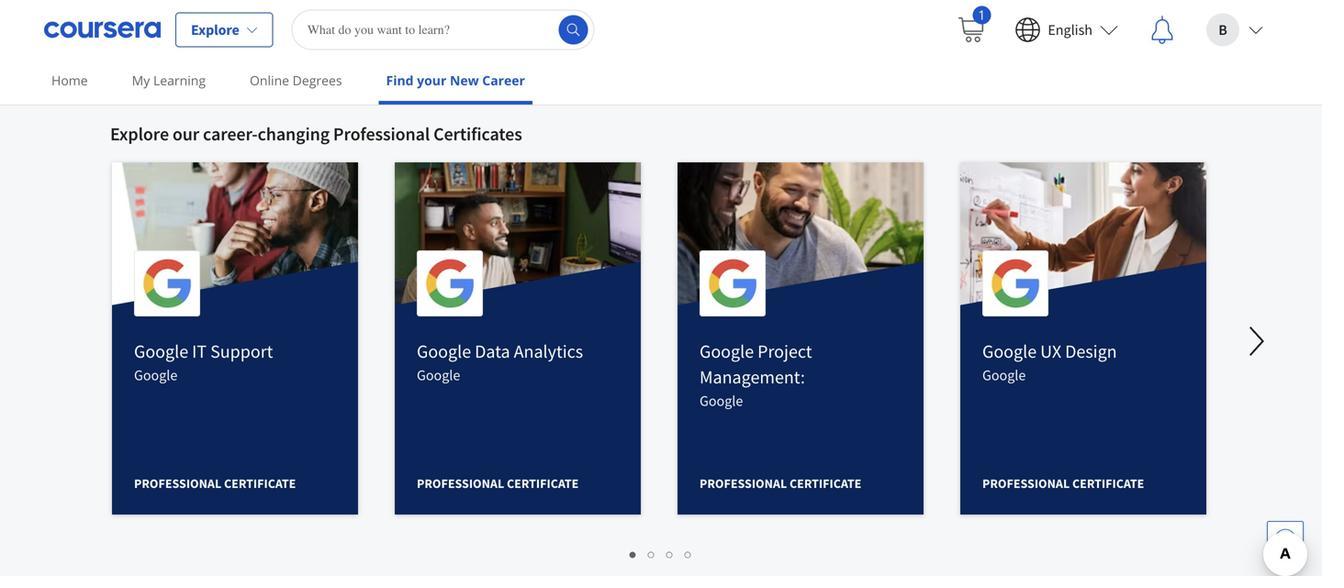 Task type: vqa. For each thing, say whether or not it's contained in the screenshot.
3rd months from left
no



Task type: locate. For each thing, give the bounding box(es) containing it.
google ux design google
[[983, 340, 1117, 385]]

list containing 1
[[110, 544, 1212, 565]]

professional for google it support
[[134, 476, 222, 492]]

3 button
[[661, 544, 680, 565]]

explore inside the career academy - gateway certificates carousel element
[[110, 122, 169, 145]]

professional certificate for analytics
[[417, 476, 579, 492]]

explore button
[[175, 12, 273, 47]]

support
[[210, 340, 273, 363]]

3 professional certificate from the left
[[700, 476, 862, 492]]

google down google data analytics link
[[417, 366, 460, 385]]

certificate
[[224, 476, 296, 492], [507, 476, 579, 492], [790, 476, 862, 492], [1073, 476, 1145, 492]]

certificates
[[434, 122, 522, 145]]

degrees
[[293, 72, 342, 89]]

explore left "our"
[[110, 122, 169, 145]]

home
[[51, 72, 88, 89]]

our
[[173, 122, 199, 145]]

1 vertical spatial 1
[[630, 545, 637, 563]]

design
[[1065, 340, 1117, 363]]

google project management: google
[[700, 340, 812, 410]]

my learning link
[[125, 60, 213, 101]]

professional certificate for support
[[134, 476, 296, 492]]

career-
[[203, 122, 258, 145]]

1 certificate from the left
[[224, 476, 296, 492]]

4
[[685, 545, 693, 563]]

find your new career link
[[379, 60, 533, 105]]

professional
[[333, 122, 430, 145], [134, 476, 222, 492], [417, 476, 504, 492], [700, 476, 787, 492], [983, 476, 1070, 492]]

online degrees link
[[242, 60, 349, 101]]

google
[[134, 340, 188, 363], [417, 340, 471, 363], [700, 340, 754, 363], [983, 340, 1037, 363], [134, 366, 178, 385], [417, 366, 460, 385], [983, 366, 1026, 385], [700, 392, 743, 410]]

learning
[[153, 72, 206, 89]]

1 inside button
[[630, 545, 637, 563]]

explore up learning
[[191, 21, 239, 39]]

4 certificate from the left
[[1073, 476, 1145, 492]]

google down google it support link at bottom left
[[134, 366, 178, 385]]

1 left english button on the top right of page
[[978, 6, 986, 23]]

1 link
[[942, 0, 1001, 59]]

online
[[250, 72, 289, 89]]

google left the data
[[417, 340, 471, 363]]

1
[[978, 6, 986, 23], [630, 545, 637, 563]]

0 vertical spatial 1
[[978, 6, 986, 23]]

2 certificate from the left
[[507, 476, 579, 492]]

1 horizontal spatial 1
[[978, 6, 986, 23]]

2 professional certificate from the left
[[417, 476, 579, 492]]

1 vertical spatial explore
[[110, 122, 169, 145]]

my learning
[[132, 72, 206, 89]]

None search field
[[292, 10, 595, 50]]

google data analytics google
[[417, 340, 583, 385]]

3
[[667, 545, 674, 563]]

b
[[1219, 21, 1228, 39]]

google down the google ux design 'link'
[[983, 366, 1026, 385]]

3 certificate from the left
[[790, 476, 862, 492]]

ux
[[1041, 340, 1062, 363]]

your
[[417, 72, 447, 89]]

google up management:
[[700, 340, 754, 363]]

1 professional certificate from the left
[[134, 476, 296, 492]]

google project management: link
[[700, 340, 812, 389]]

google down management:
[[700, 392, 743, 410]]

professional for google ux design
[[983, 476, 1070, 492]]

explore for explore
[[191, 21, 239, 39]]

explore for explore our career-changing professional certificates
[[110, 122, 169, 145]]

1 horizontal spatial explore
[[191, 21, 239, 39]]

home link
[[44, 60, 95, 101]]

0 horizontal spatial explore
[[110, 122, 169, 145]]

explore inside dropdown button
[[191, 21, 239, 39]]

certificate for management:
[[790, 476, 862, 492]]

explore
[[191, 21, 239, 39], [110, 122, 169, 145]]

1 left 2 'button'
[[630, 545, 637, 563]]

find your new career
[[386, 72, 525, 89]]

data
[[475, 340, 510, 363]]

analytics
[[514, 340, 583, 363]]

4 professional certificate from the left
[[983, 476, 1145, 492]]

0 vertical spatial explore
[[191, 21, 239, 39]]

google it support google
[[134, 340, 273, 385]]

0 horizontal spatial 1
[[630, 545, 637, 563]]

professional certificate
[[134, 476, 296, 492], [417, 476, 579, 492], [700, 476, 862, 492], [983, 476, 1145, 492]]

list
[[110, 544, 1212, 565]]



Task type: describe. For each thing, give the bounding box(es) containing it.
explore our career-changing professional certificates
[[110, 122, 522, 145]]

4 button
[[680, 544, 698, 565]]

shopping cart: 1 item element
[[956, 6, 991, 45]]

coursera image
[[44, 15, 161, 45]]

What do you want to learn? text field
[[292, 10, 595, 50]]

next slide image
[[1235, 319, 1279, 363]]

online degrees
[[250, 72, 342, 89]]

professional certificate for design
[[983, 476, 1145, 492]]

google it support link
[[134, 340, 273, 363]]

certificate for analytics
[[507, 476, 579, 492]]

career academy - gateway certificates carousel element
[[101, 66, 1323, 577]]

list inside the career academy - gateway certificates carousel element
[[110, 544, 1212, 565]]

my
[[132, 72, 150, 89]]

1 button
[[625, 544, 643, 565]]

certificate for support
[[224, 476, 296, 492]]

english button
[[1001, 0, 1133, 59]]

google data analytics link
[[417, 340, 583, 363]]

english
[[1048, 21, 1093, 39]]

professional certificate for management:
[[700, 476, 862, 492]]

career
[[482, 72, 525, 89]]

google ux design link
[[983, 340, 1117, 363]]

certificate for design
[[1073, 476, 1145, 492]]

google left it
[[134, 340, 188, 363]]

project
[[758, 340, 812, 363]]

find
[[386, 72, 414, 89]]

professional for google data analytics
[[417, 476, 504, 492]]

professional for google project management:
[[700, 476, 787, 492]]

2
[[648, 545, 656, 563]]

google left ux
[[983, 340, 1037, 363]]

b button
[[1192, 0, 1279, 59]]

help center image
[[1275, 529, 1297, 551]]

2 button
[[643, 544, 661, 565]]

new
[[450, 72, 479, 89]]

changing
[[258, 122, 330, 145]]

it
[[192, 340, 207, 363]]

management:
[[700, 366, 805, 389]]



